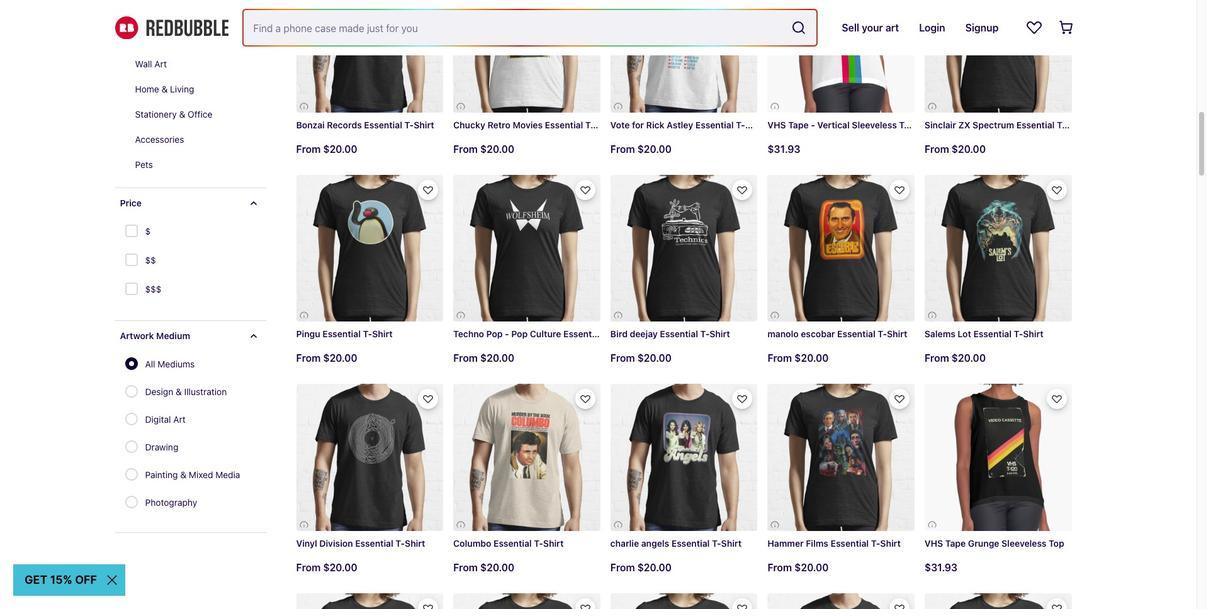 Task type: vqa. For each thing, say whether or not it's contained in the screenshot.
Pullover inside KOBE Toddler Pullover Hoodie By mkboystuns
no



Task type: locate. For each thing, give the bounding box(es) containing it.
Search term search field
[[243, 10, 787, 45]]

$20.00 down records
[[323, 143, 357, 155]]

$20.00 down "deejay" at bottom
[[638, 353, 672, 364]]

sleeveless right vertical
[[852, 120, 897, 130]]

- left vertical
[[811, 120, 815, 130]]

tape for -
[[788, 120, 809, 130]]

0 horizontal spatial vhs
[[768, 120, 786, 130]]

$20.00 down columbo essential t-shirt
[[480, 562, 515, 573]]

from down hammer
[[768, 562, 792, 573]]

0 vertical spatial $31.93
[[768, 143, 801, 155]]

shirt
[[414, 120, 434, 130], [595, 120, 615, 130], [745, 120, 766, 130], [1066, 120, 1087, 130], [372, 329, 393, 340], [613, 329, 634, 340], [887, 329, 908, 340], [710, 329, 730, 340], [1023, 329, 1044, 340], [405, 538, 425, 549], [543, 538, 564, 549], [880, 538, 901, 549], [721, 538, 742, 549]]

0 vertical spatial top
[[899, 120, 915, 130]]

price button
[[115, 189, 266, 219]]

$20.00 for chucky
[[480, 143, 515, 155]]

- right techno
[[505, 329, 509, 340]]

1 horizontal spatial $31.93
[[925, 562, 958, 573]]

essential right division
[[355, 538, 393, 549]]

$20.00 down pingu essential t-shirt
[[323, 353, 357, 364]]

from $20.00 down "deejay" at bottom
[[611, 353, 672, 364]]

bird deejay essential t-shirt image
[[611, 175, 758, 322]]

pingu essential t-shirt image
[[296, 175, 443, 322]]

0 vertical spatial -
[[811, 120, 815, 130]]

vhs tape grunge sleeveless top image
[[925, 384, 1072, 531]]

from for vote
[[611, 143, 635, 155]]

vote for rick astley essential t-shirt image
[[611, 0, 758, 113]]

&
[[162, 84, 168, 95], [179, 109, 185, 120], [176, 387, 182, 398], [180, 470, 186, 481]]

0 horizontal spatial $31.93
[[768, 143, 801, 155]]

$20.00 for columbo
[[480, 562, 515, 573]]

from $20.00 down techno
[[453, 353, 515, 364]]

essential right "deejay" at bottom
[[660, 329, 698, 340]]

from $20.00 down lot
[[925, 353, 986, 364]]

tape left vertical
[[788, 120, 809, 130]]

from down charlie
[[611, 562, 635, 573]]

from $20.00 for chucky
[[453, 143, 515, 155]]

medium
[[156, 331, 190, 342]]

1 vertical spatial art
[[173, 415, 186, 425]]

accessories
[[135, 134, 184, 145]]

1 horizontal spatial tape
[[946, 538, 966, 549]]

lot
[[958, 329, 971, 340]]

from down 'chucky'
[[453, 143, 478, 155]]

$20.00 down rick
[[638, 143, 672, 155]]

from for bonzai
[[296, 143, 321, 155]]

art for wall art
[[154, 59, 167, 70]]

from down salems
[[925, 353, 949, 364]]

$20.00 for manolo
[[795, 353, 829, 364]]

sinclair zx spectrum essential t-shirt
[[925, 120, 1087, 130]]

pop
[[486, 329, 503, 340], [511, 329, 528, 340]]

$31.93 down vhs tape - vertical sleeveless top
[[768, 143, 801, 155]]

vhs left grunge on the bottom right of the page
[[925, 538, 943, 549]]

art right 'digital' on the bottom of the page
[[173, 415, 186, 425]]

photography
[[145, 498, 197, 508]]

vote
[[611, 120, 630, 130]]

from down techno
[[453, 353, 478, 364]]

0 vertical spatial tape
[[788, 120, 809, 130]]

0 horizontal spatial art
[[154, 59, 167, 70]]

1 horizontal spatial top
[[1049, 538, 1065, 549]]

vhs tape grunge sleeveless top
[[925, 538, 1065, 549]]

essential left "bird"
[[564, 329, 602, 340]]

None checkbox
[[125, 254, 140, 269]]

art right "wall"
[[154, 59, 167, 70]]

phone
[[135, 8, 161, 19]]

tape
[[788, 120, 809, 130], [946, 538, 966, 549]]

essential
[[364, 120, 402, 130], [545, 120, 583, 130], [696, 120, 734, 130], [1017, 120, 1055, 130], [323, 329, 361, 340], [564, 329, 602, 340], [838, 329, 876, 340], [660, 329, 698, 340], [974, 329, 1012, 340], [355, 538, 393, 549], [494, 538, 532, 549], [831, 538, 869, 549], [672, 538, 710, 549]]

& left office
[[179, 109, 185, 120]]

1 horizontal spatial sleeveless
[[1002, 538, 1047, 549]]

from down vinyl
[[296, 562, 321, 573]]

sleeveless
[[852, 120, 897, 130], [1002, 538, 1047, 549]]

techno pop - pop culture essential t-shirt
[[453, 329, 634, 340]]

0 horizontal spatial tape
[[788, 120, 809, 130]]

columbo
[[453, 538, 491, 549]]

from down manolo
[[768, 353, 792, 364]]

0 vertical spatial vhs
[[768, 120, 786, 130]]

1 vertical spatial tape
[[946, 538, 966, 549]]

phone cases button
[[125, 2, 266, 27]]

$20.00 down escobar
[[795, 353, 829, 364]]

$20.00 down zx
[[952, 143, 986, 155]]

art inside 'wall art' button
[[154, 59, 167, 70]]

essential right 'movies'
[[545, 120, 583, 130]]

from down vote
[[611, 143, 635, 155]]

vhs for vhs tape - vertical sleeveless top
[[768, 120, 786, 130]]

$20.00 for hammer
[[795, 562, 829, 573]]

from $20.00 for sinclair
[[925, 143, 986, 155]]

manolo escobar essential t-shirt image
[[768, 175, 915, 322]]

vinyl division essential t-shirt
[[296, 538, 425, 549]]

$20.00 for bird
[[638, 353, 672, 364]]

from
[[296, 143, 321, 155], [453, 143, 478, 155], [611, 143, 635, 155], [925, 143, 949, 155], [296, 353, 321, 364], [453, 353, 478, 364], [768, 353, 792, 364], [611, 353, 635, 364], [925, 353, 949, 364], [296, 562, 321, 573], [453, 562, 478, 573], [768, 562, 792, 573], [611, 562, 635, 573]]

accessories button
[[125, 127, 266, 153]]

techno pop - pop culture essential t-shirt image
[[453, 175, 600, 322]]

living
[[170, 84, 194, 95]]

0 vertical spatial art
[[154, 59, 167, 70]]

& right "design" at left
[[176, 387, 182, 398]]

None radio
[[125, 358, 138, 371], [125, 386, 138, 398], [125, 413, 138, 426], [125, 441, 138, 454], [125, 469, 138, 481], [125, 496, 138, 509], [125, 358, 138, 371], [125, 386, 138, 398], [125, 413, 138, 426], [125, 441, 138, 454], [125, 469, 138, 481], [125, 496, 138, 509]]

vhs
[[768, 120, 786, 130], [925, 538, 943, 549]]

$20.00
[[323, 143, 357, 155], [480, 143, 515, 155], [638, 143, 672, 155], [952, 143, 986, 155], [323, 353, 357, 364], [480, 353, 515, 364], [795, 353, 829, 364], [638, 353, 672, 364], [952, 353, 986, 364], [323, 562, 357, 573], [480, 562, 515, 573], [795, 562, 829, 573], [638, 562, 672, 573]]

from $20.00
[[296, 143, 357, 155], [453, 143, 515, 155], [611, 143, 672, 155], [925, 143, 986, 155], [296, 353, 357, 364], [453, 353, 515, 364], [768, 353, 829, 364], [611, 353, 672, 364], [925, 353, 986, 364], [296, 562, 357, 573], [453, 562, 515, 573], [768, 562, 829, 573], [611, 562, 672, 573]]

records
[[327, 120, 362, 130]]

tape left grunge on the bottom right of the page
[[946, 538, 966, 549]]

from $20.00 for columbo
[[453, 562, 515, 573]]

1 horizontal spatial vhs
[[925, 538, 943, 549]]

$31.93
[[768, 143, 801, 155], [925, 562, 958, 573]]

digital art
[[145, 415, 186, 425]]

None checkbox
[[125, 225, 140, 240], [125, 283, 140, 298], [125, 225, 140, 240], [125, 283, 140, 298]]

charlie angels essential t-shirt
[[611, 538, 742, 549]]

1 horizontal spatial pop
[[511, 329, 528, 340]]

$31.93 down 'vhs tape grunge sleeveless top'
[[925, 562, 958, 573]]

salems
[[925, 329, 956, 340]]

from $20.00 down hammer
[[768, 562, 829, 573]]

from down "bird"
[[611, 353, 635, 364]]

from $20.00 for techno
[[453, 353, 515, 364]]

culture
[[530, 329, 561, 340]]

0 horizontal spatial -
[[505, 329, 509, 340]]

from $20.00 down for
[[611, 143, 672, 155]]

hammer films essential t-shirt image
[[768, 384, 915, 531]]

columbo essential t-shirt
[[453, 538, 564, 549]]

$20.00 down division
[[323, 562, 357, 573]]

from for hammer
[[768, 562, 792, 573]]

& left mixed
[[180, 470, 186, 481]]

media
[[215, 470, 240, 481]]

cases
[[163, 8, 188, 19]]

vhs for vhs tape grunge sleeveless top
[[925, 538, 943, 549]]

from down pingu
[[296, 353, 321, 364]]

astley
[[667, 120, 693, 130]]

$20.00 for techno
[[480, 353, 515, 364]]

charlie
[[611, 538, 639, 549]]

$20.00 for vinyl
[[323, 562, 357, 573]]

sleeveless right grunge on the bottom right of the page
[[1002, 538, 1047, 549]]

chucky
[[453, 120, 485, 130]]

hammer films essential t-shirt
[[768, 538, 901, 549]]

- for from
[[505, 329, 509, 340]]

art inside artwork medium option group
[[173, 415, 186, 425]]

1 pop from the left
[[486, 329, 503, 340]]

$20.00 down retro
[[480, 143, 515, 155]]

1 vertical spatial vhs
[[925, 538, 943, 549]]

grunge
[[968, 538, 1000, 549]]

1 horizontal spatial -
[[811, 120, 815, 130]]

escobar
[[801, 329, 835, 340]]

t-
[[405, 120, 414, 130], [585, 120, 595, 130], [736, 120, 745, 130], [1057, 120, 1066, 130], [363, 329, 372, 340], [604, 329, 613, 340], [878, 329, 887, 340], [701, 329, 710, 340], [1014, 329, 1023, 340], [396, 538, 405, 549], [534, 538, 543, 549], [871, 538, 880, 549], [712, 538, 721, 549]]

from $20.00 down division
[[296, 562, 357, 573]]

pop right techno
[[486, 329, 503, 340]]

-
[[811, 120, 815, 130], [505, 329, 509, 340]]

& right home
[[162, 84, 168, 95]]

from down columbo on the bottom left of the page
[[453, 562, 478, 573]]

spectrum
[[973, 120, 1014, 130]]

redbubble logo image
[[115, 16, 228, 39]]

from $20.00 for salems
[[925, 353, 986, 364]]

angels
[[641, 538, 669, 549]]

from down sinclair
[[925, 143, 949, 155]]

$20.00 down angels
[[638, 562, 672, 573]]

from $20.00 down pingu essential t-shirt
[[296, 353, 357, 364]]

1 vertical spatial $31.93
[[925, 562, 958, 573]]

from down bonzai
[[296, 143, 321, 155]]

from $20.00 down manolo
[[768, 353, 829, 364]]

& inside button
[[162, 84, 168, 95]]

artwork medium option group
[[125, 352, 248, 518]]

art
[[154, 59, 167, 70], [173, 415, 186, 425]]

mediums
[[158, 359, 195, 370]]

from $20.00 down angels
[[611, 562, 672, 573]]

$31.93 for vhs tape grunge sleeveless top
[[925, 562, 958, 573]]

$20.00 down lot
[[952, 353, 986, 364]]

from $20.00 down columbo on the bottom left of the page
[[453, 562, 515, 573]]

None field
[[243, 10, 817, 45]]

$20.00 down techno
[[480, 353, 515, 364]]

0 horizontal spatial pop
[[486, 329, 503, 340]]

from for columbo
[[453, 562, 478, 573]]

1 vertical spatial -
[[505, 329, 509, 340]]

2 pop from the left
[[511, 329, 528, 340]]

top
[[899, 120, 915, 130], [1049, 538, 1065, 549]]

from $20.00 down bonzai
[[296, 143, 357, 155]]

from $20.00 down 'chucky'
[[453, 143, 515, 155]]

vhs left vertical
[[768, 120, 786, 130]]

$20.00 down films
[[795, 562, 829, 573]]

from $20.00 for manolo
[[768, 353, 829, 364]]

& for illustration
[[176, 387, 182, 398]]

1 horizontal spatial art
[[173, 415, 186, 425]]

& for office
[[179, 109, 185, 120]]

from $20.00 down zx
[[925, 143, 986, 155]]

pop left culture in the left of the page
[[511, 329, 528, 340]]

pets
[[135, 160, 153, 170]]

& inside 'button'
[[179, 109, 185, 120]]

from for charlie
[[611, 562, 635, 573]]

0 vertical spatial sleeveless
[[852, 120, 897, 130]]

essential right pingu
[[323, 329, 361, 340]]



Task type: describe. For each thing, give the bounding box(es) containing it.
design
[[145, 387, 173, 398]]

wall art button
[[125, 52, 266, 77]]

& for mixed
[[180, 470, 186, 481]]

from $20.00 for bonzai
[[296, 143, 357, 155]]

bonzai records essential t-shirt image
[[296, 0, 443, 113]]

from for bird
[[611, 353, 635, 364]]

chucky retro movies essential t-shirt
[[453, 120, 615, 130]]

from for vinyl
[[296, 562, 321, 573]]

illustration
[[184, 387, 227, 398]]

techno
[[453, 329, 484, 340]]

vhs tape - vertical sleeveless top
[[768, 120, 915, 130]]

vinyl division essential t-shirt image
[[296, 384, 443, 531]]

from for chucky
[[453, 143, 478, 155]]

mixed
[[189, 470, 213, 481]]

essential right astley
[[696, 120, 734, 130]]

sinclair
[[925, 120, 956, 130]]

stationery & office
[[135, 109, 212, 120]]

from for pingu
[[296, 353, 321, 364]]

home & living button
[[125, 77, 266, 102]]

home & living
[[135, 84, 194, 95]]

$20.00 for salems
[[952, 353, 986, 364]]

chucky retro movies essential t-shirt image
[[453, 0, 600, 113]]

vinyl
[[296, 538, 317, 549]]

essential right records
[[364, 120, 402, 130]]

essential right spectrum
[[1017, 120, 1055, 130]]

$20.00 for pingu
[[323, 353, 357, 364]]

pingu essential t-shirt
[[296, 329, 393, 340]]

hammer
[[768, 538, 804, 549]]

from $20.00 for vinyl
[[296, 562, 357, 573]]

wall art
[[135, 59, 167, 70]]

vhs tape - vertical sleeveless top image
[[768, 0, 915, 113]]

design & illustration
[[145, 387, 227, 398]]

& for living
[[162, 84, 168, 95]]

zx
[[959, 120, 971, 130]]

tape for grunge
[[946, 538, 966, 549]]

bonzai records essential t-shirt
[[296, 120, 434, 130]]

price
[[120, 198, 142, 209]]

stickers
[[135, 34, 168, 44]]

from for techno
[[453, 353, 478, 364]]

0 horizontal spatial sleeveless
[[852, 120, 897, 130]]

price group
[[124, 219, 162, 306]]

from for sinclair
[[925, 143, 949, 155]]

vertical
[[817, 120, 850, 130]]

essential right escobar
[[838, 329, 876, 340]]

stickers button
[[125, 27, 266, 52]]

essential right films
[[831, 538, 869, 549]]

manolo escobar essential t-shirt
[[768, 329, 908, 340]]

essential right angels
[[672, 538, 710, 549]]

manolo
[[768, 329, 799, 340]]

painting
[[145, 470, 178, 481]]

movies
[[513, 120, 543, 130]]

- for $31.93
[[811, 120, 815, 130]]

bird
[[611, 329, 628, 340]]

painting & mixed media
[[145, 470, 240, 481]]

pets button
[[125, 153, 266, 178]]

all mediums
[[145, 359, 195, 370]]

for
[[632, 120, 644, 130]]

from $20.00 for vote
[[611, 143, 672, 155]]

artwork medium button
[[115, 321, 266, 352]]

essential right lot
[[974, 329, 1012, 340]]

charlie angels essential t-shirt image
[[611, 384, 758, 531]]

from $20.00 for charlie
[[611, 562, 672, 573]]

vote for rick astley essential t-shirt
[[611, 120, 766, 130]]

0 horizontal spatial top
[[899, 120, 915, 130]]

art for digital art
[[173, 415, 186, 425]]

$31.93 for vhs tape - vertical sleeveless top
[[768, 143, 801, 155]]

from $20.00 for pingu
[[296, 353, 357, 364]]

$20.00 for sinclair
[[952, 143, 986, 155]]

from $20.00 for bird
[[611, 353, 672, 364]]

1 vertical spatial sleeveless
[[1002, 538, 1047, 549]]

1 vertical spatial top
[[1049, 538, 1065, 549]]

$20.00 for bonzai
[[323, 143, 357, 155]]

artwork
[[120, 331, 154, 342]]

salems lot essential t-shirt
[[925, 329, 1044, 340]]

pingu
[[296, 329, 320, 340]]

essential right columbo on the bottom left of the page
[[494, 538, 532, 549]]

films
[[806, 538, 829, 549]]

wall
[[135, 59, 152, 70]]

division
[[319, 538, 353, 549]]

from for salems
[[925, 353, 949, 364]]

sinclair zx spectrum essential t-shirt image
[[925, 0, 1072, 113]]

bird deejay essential t-shirt
[[611, 329, 730, 340]]

retro
[[488, 120, 511, 130]]

deejay
[[630, 329, 658, 340]]

from for manolo
[[768, 353, 792, 364]]

stationery
[[135, 109, 177, 120]]

stationery & office button
[[125, 102, 266, 127]]

$20.00 for charlie
[[638, 562, 672, 573]]

home
[[135, 84, 159, 95]]

$20.00 for vote
[[638, 143, 672, 155]]

from $20.00 for hammer
[[768, 562, 829, 573]]

salems lot essential t-shirt image
[[925, 175, 1072, 322]]

artwork medium
[[120, 331, 190, 342]]

digital
[[145, 415, 171, 425]]

bonzai
[[296, 120, 325, 130]]

drawing
[[145, 442, 178, 453]]

phone cases
[[135, 8, 188, 19]]

none checkbox inside price group
[[125, 254, 140, 269]]

rick
[[646, 120, 665, 130]]

all
[[145, 359, 155, 370]]

columbo essential t-shirt image
[[453, 384, 600, 531]]

office
[[188, 109, 212, 120]]



